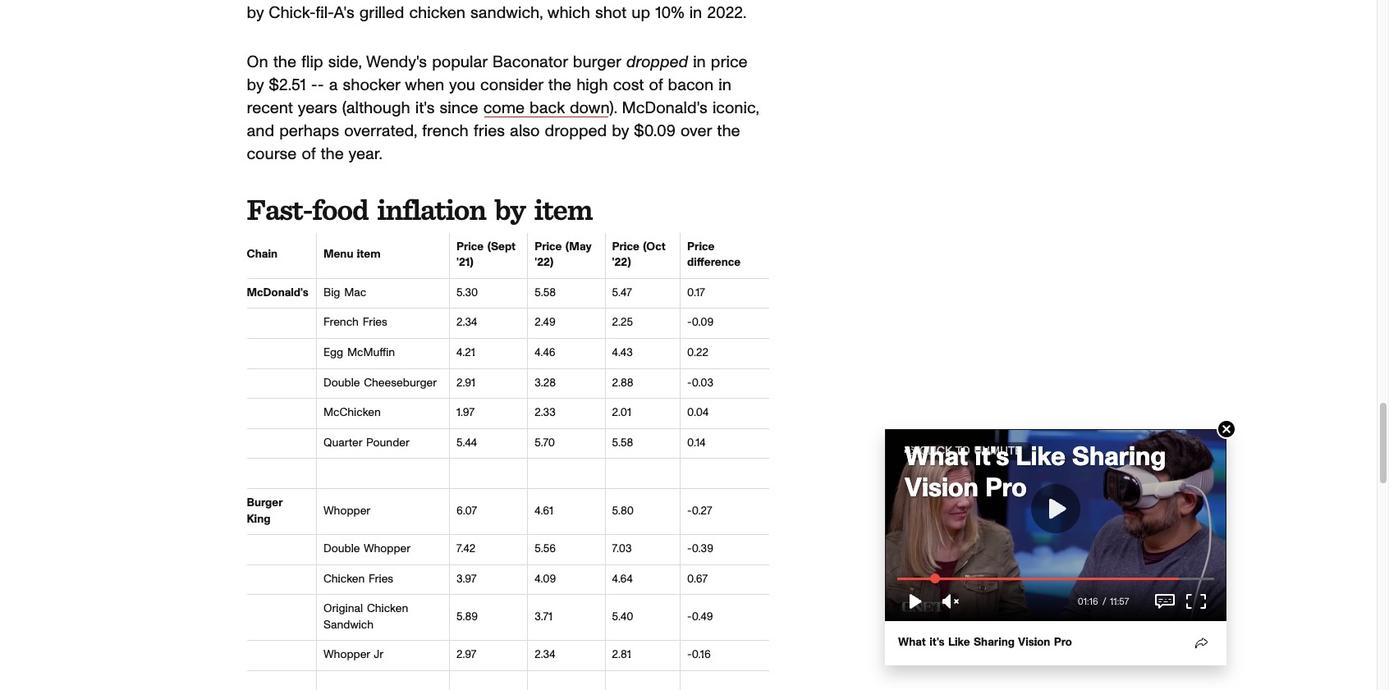 Task type: locate. For each thing, give the bounding box(es) containing it.
price left (oct
[[612, 241, 639, 253]]

5.58 up the "2.49"
[[535, 287, 556, 299]]

chicken down chicken fries
[[367, 604, 408, 615]]

'22) inside price (oct '22)
[[612, 257, 631, 269]]

whopper up the double whopper
[[323, 505, 371, 517]]

come
[[483, 100, 525, 116]]

0 horizontal spatial '22)
[[535, 257, 554, 269]]

also
[[510, 123, 540, 139]]

0 horizontal spatial by
[[247, 77, 264, 93]]

11:57
[[1110, 597, 1129, 607]]

2 price from the left
[[535, 241, 562, 253]]

fries for chicken fries
[[369, 574, 393, 585]]

2.34 down 3.71
[[535, 650, 555, 661]]

years
[[298, 100, 337, 116]]

'22) for price (may '22)
[[535, 257, 554, 269]]

1 '22) from the left
[[535, 257, 554, 269]]

- for 3.71
[[687, 612, 692, 623]]

whopper down the sandwich
[[323, 650, 370, 661]]

4.43
[[612, 347, 633, 359]]

it's down 'when'
[[415, 100, 435, 116]]

2 '22) from the left
[[612, 257, 631, 269]]

it's
[[415, 100, 435, 116], [930, 637, 945, 649]]

(although
[[342, 100, 410, 116]]

0 vertical spatial item
[[534, 191, 592, 227]]

price inside price difference
[[687, 241, 715, 253]]

- for 2.49
[[687, 317, 692, 329]]

the inside in price by $2.51 -- a shocker when you consider the high cost of bacon in recent years (although it's since
[[548, 77, 572, 93]]

0 vertical spatial it's
[[415, 100, 435, 116]]

mcdonald's up $0.09
[[622, 100, 708, 116]]

mcdonald's inside fast-food inflation by item element
[[247, 287, 309, 299]]

mcdonald's down chain
[[247, 287, 309, 299]]

french fries
[[323, 317, 387, 329]]

mcdonald's
[[622, 100, 708, 116], [247, 287, 309, 299]]

2.25
[[612, 317, 633, 329]]

fast-food inflation by item
[[247, 191, 592, 227]]

of down perhaps
[[302, 146, 316, 162]]

0.49
[[692, 612, 713, 623]]

01:16
[[1078, 597, 1098, 607]]

1 vertical spatial chicken
[[367, 604, 408, 615]]

double down egg
[[323, 377, 360, 389]]

price inside price (may '22)
[[535, 241, 562, 253]]

5.58 down 2.01
[[612, 437, 633, 449]]

a
[[329, 77, 338, 93]]

sharing
[[974, 637, 1015, 649]]

item up (may on the top of page
[[534, 191, 592, 227]]

1 price from the left
[[456, 241, 484, 253]]

price up '21)
[[456, 241, 484, 253]]

1 vertical spatial in
[[719, 77, 731, 93]]

dropped up cost
[[626, 54, 688, 70]]

1 horizontal spatial by
[[495, 191, 525, 227]]

1 horizontal spatial 5.58
[[612, 437, 633, 449]]

0 vertical spatial by
[[247, 77, 264, 93]]

pounder
[[366, 437, 410, 449]]

0 horizontal spatial dropped
[[545, 123, 607, 139]]

0 vertical spatial fries
[[363, 317, 387, 329]]

whopper for whopper
[[323, 505, 371, 517]]

item right menu
[[357, 249, 381, 261]]

1 vertical spatial by
[[612, 123, 629, 139]]

2 vertical spatial whopper
[[323, 650, 370, 661]]

0 vertical spatial 5.58
[[535, 287, 556, 299]]

fast-
[[247, 191, 312, 227]]

come back down link
[[483, 100, 609, 116]]

flip
[[301, 54, 323, 70]]

by down on
[[247, 77, 264, 93]]

whopper jr
[[323, 650, 384, 661]]

big mac
[[323, 287, 366, 299]]

dropped down 'down'
[[545, 123, 607, 139]]

0 vertical spatial mcdonald's
[[622, 100, 708, 116]]

2.34 down 5.30
[[456, 317, 477, 329]]

price up difference
[[687, 241, 715, 253]]

dropped inside ). mcdonald's iconic, and perhaps overrated, french fries also dropped by $0.09 over the course of the year.
[[545, 123, 607, 139]]

price left (may on the top of page
[[535, 241, 562, 253]]

0 vertical spatial whopper
[[323, 505, 371, 517]]

-0.16
[[687, 650, 711, 661]]

1 vertical spatial of
[[302, 146, 316, 162]]

'22) up 5.47
[[612, 257, 631, 269]]

chicken up original
[[323, 574, 365, 585]]

item
[[534, 191, 592, 227], [357, 249, 381, 261]]

of inside ). mcdonald's iconic, and perhaps overrated, french fries also dropped by $0.09 over the course of the year.
[[302, 146, 316, 162]]

0.39
[[692, 544, 713, 555]]

0 horizontal spatial mcdonald's
[[247, 287, 309, 299]]

whopper up chicken fries
[[364, 544, 411, 555]]

(sept
[[487, 241, 516, 253]]

1 vertical spatial dropped
[[545, 123, 607, 139]]

egg mcmuffin
[[323, 347, 395, 359]]

1 horizontal spatial item
[[534, 191, 592, 227]]

2 vertical spatial by
[[495, 191, 525, 227]]

0.22
[[687, 347, 708, 359]]

1 horizontal spatial it's
[[930, 637, 945, 649]]

0 horizontal spatial item
[[357, 249, 381, 261]]

3 price from the left
[[612, 241, 639, 253]]

by inside ). mcdonald's iconic, and perhaps overrated, french fries also dropped by $0.09 over the course of the year.
[[612, 123, 629, 139]]

7.42
[[456, 544, 476, 555]]

0 horizontal spatial in
[[693, 54, 706, 70]]

1 horizontal spatial '22)
[[612, 257, 631, 269]]

fries up mcmuffin
[[363, 317, 387, 329]]

it's left like
[[930, 637, 945, 649]]

price for price difference
[[687, 241, 715, 253]]

1 horizontal spatial mcdonald's
[[622, 100, 708, 116]]

french
[[323, 317, 359, 329]]

0 vertical spatial dropped
[[626, 54, 688, 70]]

cost
[[613, 77, 644, 93]]

6.07
[[456, 505, 477, 517]]

over
[[681, 123, 712, 139]]

price inside price (oct '22)
[[612, 241, 639, 253]]

None range field
[[897, 571, 1214, 580]]

iconic,
[[713, 100, 759, 116]]

of inside in price by $2.51 -- a shocker when you consider the high cost of bacon in recent years (although it's since
[[649, 77, 663, 93]]

and
[[247, 123, 274, 139]]

'22) right price (sept '21)
[[535, 257, 554, 269]]

0 vertical spatial double
[[323, 377, 360, 389]]

of right cost
[[649, 77, 663, 93]]

- for 2.34
[[687, 650, 692, 661]]

0 horizontal spatial it's
[[415, 100, 435, 116]]

0 vertical spatial in
[[693, 54, 706, 70]]

1 vertical spatial mcdonald's
[[247, 287, 309, 299]]

price for price (sept '21)
[[456, 241, 484, 253]]

0 vertical spatial of
[[649, 77, 663, 93]]

4.09
[[535, 574, 556, 585]]

'22)
[[535, 257, 554, 269], [612, 257, 631, 269]]

in down price
[[719, 77, 731, 93]]

by down the ).
[[612, 123, 629, 139]]

perhaps
[[279, 123, 339, 139]]

2 horizontal spatial by
[[612, 123, 629, 139]]

fries
[[363, 317, 387, 329], [369, 574, 393, 585]]

0.17
[[687, 287, 705, 299]]

in
[[693, 54, 706, 70], [719, 77, 731, 93]]

in price by $2.51 -- a shocker when you consider the high cost of bacon in recent years (although it's since
[[247, 54, 748, 116]]

what
[[898, 637, 926, 649]]

the up back
[[548, 77, 572, 93]]

(may
[[566, 241, 592, 253]]

quarter
[[323, 437, 362, 449]]

pro
[[1054, 637, 1072, 649]]

click to unmute
[[920, 446, 1021, 457]]

1 horizontal spatial chicken
[[367, 604, 408, 615]]

in up 'bacon'
[[693, 54, 706, 70]]

fries
[[474, 123, 505, 139]]

2.49
[[535, 317, 556, 329]]

5.47
[[612, 287, 632, 299]]

'22) inside price (may '22)
[[535, 257, 554, 269]]

it's inside in price by $2.51 -- a shocker when you consider the high cost of bacon in recent years (although it's since
[[415, 100, 435, 116]]

by up (sept
[[495, 191, 525, 227]]

1 horizontal spatial of
[[649, 77, 663, 93]]

-0.39
[[687, 544, 713, 555]]

'21)
[[456, 257, 474, 269]]

0 horizontal spatial of
[[302, 146, 316, 162]]

5.58
[[535, 287, 556, 299], [612, 437, 633, 449]]

1 horizontal spatial 2.34
[[535, 650, 555, 661]]

egg
[[323, 347, 343, 359]]

4.61
[[535, 505, 553, 517]]

0 vertical spatial chicken
[[323, 574, 365, 585]]

double up chicken fries
[[323, 544, 360, 555]]

). mcdonald's iconic, and perhaps overrated, french fries also dropped by $0.09 over the course of the year.
[[247, 100, 759, 162]]

4 price from the left
[[687, 241, 715, 253]]

0 horizontal spatial 2.34
[[456, 317, 477, 329]]

fries down the double whopper
[[369, 574, 393, 585]]

on
[[247, 54, 268, 70]]

1 vertical spatial item
[[357, 249, 381, 261]]

price
[[456, 241, 484, 253], [535, 241, 562, 253], [612, 241, 639, 253], [687, 241, 715, 253]]

1 vertical spatial fries
[[369, 574, 393, 585]]

2.34
[[456, 317, 477, 329], [535, 650, 555, 661]]

1 double from the top
[[323, 377, 360, 389]]

1 vertical spatial 5.58
[[612, 437, 633, 449]]

by
[[247, 77, 264, 93], [612, 123, 629, 139], [495, 191, 525, 227]]

like
[[948, 637, 970, 649]]

cheeseburger
[[364, 377, 437, 389]]

2 double from the top
[[323, 544, 360, 555]]

whopper for whopper jr
[[323, 650, 370, 661]]

0.67
[[687, 574, 708, 585]]

price inside price (sept '21)
[[456, 241, 484, 253]]

1 vertical spatial double
[[323, 544, 360, 555]]

since
[[440, 100, 478, 116]]

of
[[649, 77, 663, 93], [302, 146, 316, 162]]



Task type: vqa. For each thing, say whether or not it's contained in the screenshot.
topmost Early
no



Task type: describe. For each thing, give the bounding box(es) containing it.
1 horizontal spatial dropped
[[626, 54, 688, 70]]

price
[[711, 54, 748, 70]]

french
[[422, 123, 469, 139]]

double whopper
[[323, 544, 411, 555]]

mac
[[344, 287, 366, 299]]

fast-food inflation by item element
[[247, 233, 769, 690]]

$2.51
[[269, 77, 306, 93]]

3.97
[[456, 574, 477, 585]]

-0.09
[[687, 317, 714, 329]]

price (may '22)
[[535, 241, 592, 269]]

-0.27
[[687, 505, 712, 517]]

item inside fast-food inflation by item element
[[357, 249, 381, 261]]

price (oct '22)
[[612, 241, 666, 269]]

1 vertical spatial it's
[[930, 637, 945, 649]]

inflation
[[377, 191, 486, 227]]

7.03
[[612, 544, 632, 555]]

-0.03
[[687, 377, 714, 389]]

price (sept '21)
[[456, 241, 516, 269]]

chain
[[247, 249, 277, 261]]

burger king
[[247, 497, 283, 525]]

course
[[247, 146, 297, 162]]

mcdonald's inside ). mcdonald's iconic, and perhaps overrated, french fries also dropped by $0.09 over the course of the year.
[[622, 100, 708, 116]]

- for 5.56
[[687, 544, 692, 555]]

price difference
[[687, 241, 741, 269]]

consider
[[480, 77, 543, 93]]

1 vertical spatial 2.34
[[535, 650, 555, 661]]

sandwich
[[323, 620, 374, 631]]

on the flip side, wendy's popular baconator burger dropped
[[247, 54, 688, 70]]

come back down
[[483, 100, 609, 116]]

price for price (oct '22)
[[612, 241, 639, 253]]

0 vertical spatial 2.34
[[456, 317, 477, 329]]

0.27
[[692, 505, 712, 517]]

-0.49
[[687, 612, 713, 623]]

double for double cheeseburger
[[323, 377, 360, 389]]

menu item
[[323, 249, 381, 261]]

price for price (may '22)
[[535, 241, 562, 253]]

).
[[609, 100, 617, 116]]

0.09
[[692, 317, 714, 329]]

0.14
[[687, 437, 706, 449]]

chicken fries
[[323, 574, 393, 585]]

2.97
[[456, 650, 476, 661]]

you
[[449, 77, 475, 93]]

5.44
[[456, 437, 477, 449]]

click
[[920, 446, 952, 457]]

to
[[955, 446, 970, 457]]

original chicken sandwich
[[323, 604, 408, 631]]

$0.09
[[634, 123, 676, 139]]

1 vertical spatial whopper
[[364, 544, 411, 555]]

high
[[576, 77, 608, 93]]

4.21
[[456, 347, 475, 359]]

1.97
[[456, 407, 475, 419]]

burger
[[573, 54, 621, 70]]

the up $2.51
[[273, 54, 296, 70]]

0 horizontal spatial chicken
[[323, 574, 365, 585]]

5.89
[[456, 612, 478, 623]]

5.70
[[535, 437, 555, 449]]

2.01
[[612, 407, 631, 419]]

chicken inside original chicken sandwich
[[367, 604, 408, 615]]

big
[[323, 287, 340, 299]]

3.28
[[535, 377, 556, 389]]

mcchicken
[[323, 407, 381, 419]]

'22) for price (oct '22)
[[612, 257, 631, 269]]

popular
[[432, 54, 488, 70]]

fries for french fries
[[363, 317, 387, 329]]

double for double whopper
[[323, 544, 360, 555]]

- for 3.28
[[687, 377, 692, 389]]

0.04
[[687, 407, 709, 419]]

unmute
[[974, 446, 1021, 457]]

0.03
[[692, 377, 714, 389]]

back
[[530, 100, 565, 116]]

4.46
[[535, 347, 556, 359]]

5.30
[[456, 287, 478, 299]]

difference
[[687, 257, 741, 269]]

the down perhaps
[[321, 146, 344, 162]]

double cheeseburger
[[323, 377, 437, 389]]

year.
[[348, 146, 382, 162]]

2.81
[[612, 650, 631, 661]]

down
[[570, 100, 609, 116]]

2.88
[[612, 377, 633, 389]]

1 horizontal spatial in
[[719, 77, 731, 93]]

- for 4.61
[[687, 505, 692, 517]]

5.56
[[535, 544, 556, 555]]

vision
[[1018, 637, 1050, 649]]

(oct
[[643, 241, 666, 253]]

0 horizontal spatial 5.58
[[535, 287, 556, 299]]

by inside in price by $2.51 -- a shocker when you consider the high cost of bacon in recent years (although it's since
[[247, 77, 264, 93]]

when
[[405, 77, 444, 93]]

wendy's
[[366, 54, 427, 70]]

food
[[312, 191, 368, 227]]

quarter pounder
[[323, 437, 410, 449]]

the down iconic,
[[717, 123, 740, 139]]



